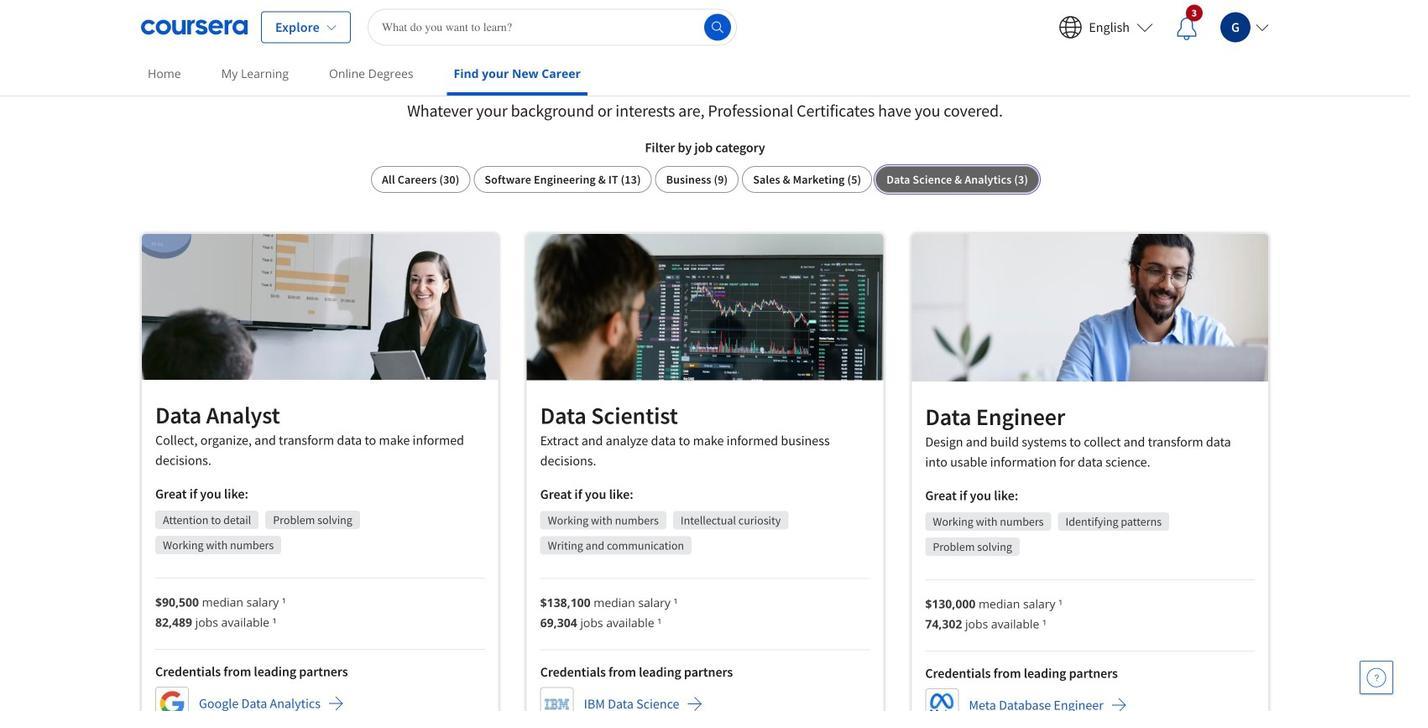 Task type: locate. For each thing, give the bounding box(es) containing it.
data analyst image
[[142, 234, 498, 380]]

data engineer role image
[[912, 234, 1268, 382]]

help center image
[[1367, 668, 1387, 688]]

None search field
[[368, 9, 737, 46]]

option group
[[371, 166, 1039, 193]]

None button
[[371, 166, 470, 193], [474, 166, 652, 193], [655, 166, 739, 193], [742, 166, 872, 193], [876, 166, 1039, 193], [371, 166, 470, 193], [474, 166, 652, 193], [655, 166, 739, 193], [742, 166, 872, 193], [876, 166, 1039, 193]]



Task type: describe. For each thing, give the bounding box(es) containing it.
coursera image
[[141, 14, 248, 41]]

What do you want to learn? text field
[[368, 9, 737, 46]]

data scientist image
[[527, 234, 883, 381]]



Task type: vqa. For each thing, say whether or not it's contained in the screenshot.
Data Scientist image
yes



